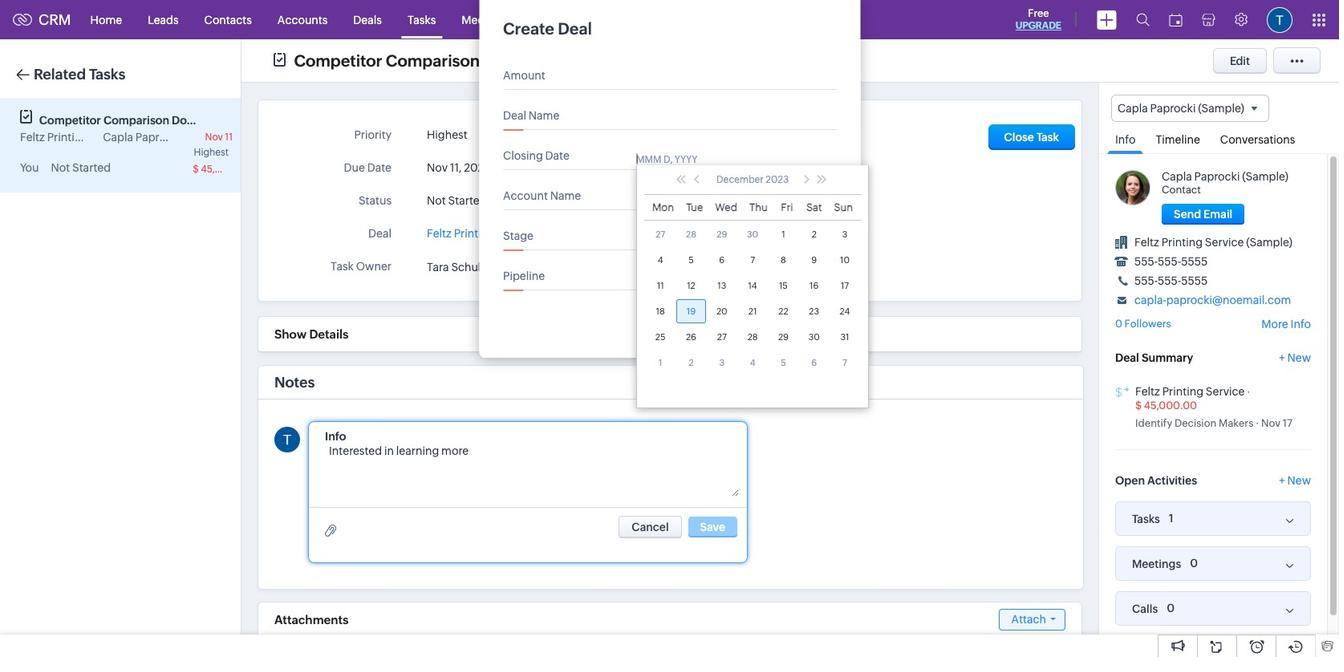 Task type: locate. For each thing, give the bounding box(es) containing it.
competitor down deals
[[294, 51, 382, 69]]

more
[[1262, 318, 1288, 331]]

1 horizontal spatial feltz printing service
[[427, 227, 536, 240]]

0 horizontal spatial 29
[[717, 229, 727, 239]]

1 horizontal spatial highest
[[427, 128, 467, 141]]

MMM d, yyyy text field
[[636, 152, 725, 165]]

45,000.00
[[201, 164, 250, 175], [1144, 399, 1197, 411]]

paprocki@noemail.com
[[1166, 294, 1291, 307]]

1 vertical spatial 4
[[750, 358, 755, 367]]

accounts
[[277, 13, 328, 26]]

deal
[[558, 19, 592, 38], [503, 109, 526, 122], [368, 227, 392, 240], [1115, 351, 1139, 364]]

0 horizontal spatial calls
[[536, 13, 561, 26]]

open activities
[[1115, 475, 1197, 487]]

name for deal name
[[529, 109, 559, 122]]

17 inside feltz printing service · $ 45,000.00 identify decision makers · nov 17
[[1283, 418, 1293, 430]]

document inside competitor comparison document nov 11
[[172, 114, 228, 127]]

timeline
[[1156, 133, 1200, 146]]

28 down 21
[[748, 332, 758, 342]]

search image
[[1136, 13, 1150, 26]]

0 horizontal spatial tasks
[[89, 66, 126, 83]]

26
[[686, 332, 696, 342]]

11
[[225, 132, 233, 143], [657, 281, 664, 290]]

28
[[686, 229, 696, 239], [748, 332, 758, 342]]

capla down related tasks
[[103, 131, 133, 144]]

schultz
[[451, 261, 490, 274]]

paprocki inside field
[[1150, 102, 1196, 115]]

1 vertical spatial calls
[[1132, 603, 1158, 615]]

2 down 26
[[689, 358, 694, 367]]

2023 right '11,'
[[464, 161, 491, 174]]

4 down 21
[[750, 358, 755, 367]]

2 horizontal spatial 0
[[1190, 557, 1198, 570]]

1 horizontal spatial capla paprocki (sample)
[[1118, 102, 1244, 115]]

1 vertical spatial 28
[[748, 332, 758, 342]]

None text field
[[636, 72, 812, 85]]

comparison inside competitor comparison document nov 11
[[103, 114, 169, 127]]

not started down '11,'
[[427, 194, 487, 207]]

30 down thu
[[747, 229, 758, 239]]

conversations link
[[1212, 122, 1303, 153]]

date right closing
[[545, 149, 570, 162]]

0 vertical spatial 30
[[747, 229, 758, 239]]

1 horizontal spatial 1
[[782, 229, 785, 239]]

0 vertical spatial 27
[[656, 229, 665, 239]]

capla paprocki (sample) contact
[[1162, 170, 1289, 196]]

1 vertical spatial competitor
[[39, 114, 101, 127]]

3 down 20
[[719, 358, 725, 367]]

2 vertical spatial nov
[[1261, 418, 1281, 430]]

13
[[718, 281, 726, 290]]

27 down 20
[[717, 332, 727, 342]]

1 vertical spatial 1
[[659, 358, 662, 367]]

1 horizontal spatial competitor
[[294, 51, 382, 69]]

attach
[[1011, 613, 1046, 626]]

1 horizontal spatial 28
[[748, 332, 758, 342]]

thu
[[749, 201, 768, 213]]

0 for calls
[[1167, 602, 1175, 615]]

tasks right related
[[89, 66, 126, 83]]

capla paprocki (sample) up timeline link
[[1118, 102, 1244, 115]]

deal right create
[[558, 19, 592, 38]]

deal up closing
[[503, 109, 526, 122]]

1 horizontal spatial document
[[483, 51, 564, 69]]

1 vertical spatial 17
[[1283, 418, 1293, 430]]

Capla Paprocki (Sample) field
[[1111, 95, 1269, 122]]

12
[[687, 281, 695, 290]]

1 horizontal spatial 6
[[811, 358, 817, 367]]

25
[[655, 332, 666, 342]]

555-555-5555
[[1135, 255, 1208, 268], [1135, 275, 1208, 287]]

2023
[[464, 161, 491, 174], [766, 174, 789, 185]]

0 horizontal spatial 45,000.00
[[201, 164, 250, 175]]

None text field
[[636, 191, 812, 204]]

followers
[[1125, 318, 1171, 330]]

1 down 25
[[659, 358, 662, 367]]

5555
[[1181, 255, 1208, 268], [1181, 275, 1208, 287]]

11 up $ 45,000.00
[[225, 132, 233, 143]]

5555 down feltz printing service (sample) link at the top right of the page
[[1181, 255, 1208, 268]]

closing date
[[503, 149, 570, 162]]

2 up 9
[[812, 229, 817, 239]]

7 up 14
[[750, 255, 755, 265]]

task
[[1036, 131, 1059, 144], [331, 260, 354, 273]]

4
[[658, 255, 663, 265], [750, 358, 755, 367]]

edit
[[1230, 54, 1250, 67]]

0 horizontal spatial not
[[51, 161, 70, 174]]

None submit
[[764, 316, 822, 342]]

comparison
[[386, 51, 480, 69], [103, 114, 169, 127]]

feltz printing service link
[[427, 222, 536, 240], [1135, 385, 1245, 398]]

account
[[503, 189, 548, 202]]

29 down wed
[[717, 229, 727, 239]]

29
[[717, 229, 727, 239], [778, 332, 789, 342]]

0 horizontal spatial 27
[[656, 229, 665, 239]]

28 down tue
[[686, 229, 696, 239]]

6
[[719, 255, 725, 265], [811, 358, 817, 367]]

0 vertical spatial new
[[1287, 351, 1311, 364]]

attachments
[[274, 613, 349, 627]]

comparison down related tasks
[[103, 114, 169, 127]]

1 vertical spatial task
[[331, 260, 354, 273]]

show details
[[274, 327, 349, 341]]

1 vertical spatial document
[[172, 114, 228, 127]]

0 vertical spatial 5555
[[1181, 255, 1208, 268]]

document for competitor comparison document nov 11
[[172, 114, 228, 127]]

1 vertical spatial 7
[[843, 358, 847, 367]]

task right close
[[1036, 131, 1059, 144]]

2
[[812, 229, 817, 239], [689, 358, 694, 367]]

started down competitor comparison document nov 11
[[72, 161, 111, 174]]

0 vertical spatial 5
[[689, 255, 694, 265]]

15
[[779, 281, 788, 290]]

1 horizontal spatial not
[[427, 194, 446, 207]]

capla paprocki (sample)
[[1118, 102, 1244, 115], [103, 131, 230, 144]]

0 horizontal spatial 17
[[841, 281, 849, 290]]

29 down 22
[[778, 332, 789, 342]]

tasks down open activities
[[1132, 513, 1160, 526]]

close task
[[1004, 131, 1059, 144]]

$ up identify
[[1135, 399, 1142, 411]]

1 horizontal spatial meetings
[[1132, 558, 1181, 570]]

started down the nov 11, 2023
[[448, 194, 487, 207]]

info right more
[[1291, 318, 1311, 331]]

· up makers
[[1247, 386, 1250, 398]]

0 vertical spatial $
[[193, 164, 199, 175]]

· right makers
[[1256, 418, 1259, 430]]

30 down 23
[[808, 332, 820, 342]]

1 555-555-5555 from the top
[[1135, 255, 1208, 268]]

tue
[[686, 201, 703, 213]]

0 vertical spatial name
[[529, 109, 559, 122]]

7 down 31
[[843, 358, 847, 367]]

tasks up competitor comparison document
[[408, 13, 436, 26]]

nov left '11,'
[[427, 161, 448, 174]]

1 horizontal spatial feltz printing service link
[[1135, 385, 1245, 398]]

0 horizontal spatial 5
[[689, 255, 694, 265]]

calls
[[536, 13, 561, 26], [1132, 603, 1158, 615]]

0 horizontal spatial 11
[[225, 132, 233, 143]]

0 vertical spatial tasks
[[408, 13, 436, 26]]

feltz printing service up you
[[20, 131, 129, 144]]

deal for deal name
[[503, 109, 526, 122]]

6 down 23
[[811, 358, 817, 367]]

1 vertical spatial 45,000.00
[[1144, 399, 1197, 411]]

2 horizontal spatial capla
[[1162, 170, 1192, 183]]

2 vertical spatial capla
[[1162, 170, 1192, 183]]

6 up 13
[[719, 255, 725, 265]]

nov up $ 45,000.00
[[205, 132, 223, 143]]

competitor inside competitor comparison document nov 11
[[39, 114, 101, 127]]

(sample) inside field
[[1198, 102, 1244, 115]]

highest
[[427, 128, 467, 141], [194, 147, 229, 158]]

0 vertical spatial capla paprocki (sample)
[[1118, 102, 1244, 115]]

3 up 10
[[842, 229, 848, 239]]

highest up '11,'
[[427, 128, 467, 141]]

owner
[[356, 260, 392, 273]]

17 right makers
[[1283, 418, 1293, 430]]

not started right you
[[51, 161, 111, 174]]

0 vertical spatial +
[[1279, 351, 1285, 364]]

meetings
[[462, 13, 510, 26], [1132, 558, 1181, 570]]

$ inside feltz printing service · $ 45,000.00 identify decision makers · nov 17
[[1135, 399, 1142, 411]]

not for you
[[51, 161, 70, 174]]

1 vertical spatial $
[[1135, 399, 1142, 411]]

0 vertical spatial comparison
[[386, 51, 480, 69]]

capla paprocki (sample) up $ 45,000.00
[[103, 131, 230, 144]]

deals
[[353, 13, 382, 26]]

free upgrade
[[1016, 7, 1062, 31]]

1 vertical spatial info
[[1291, 318, 1311, 331]]

0 horizontal spatial task
[[331, 260, 354, 273]]

1 vertical spatial 5555
[[1181, 275, 1208, 287]]

feltz up capla-
[[1135, 236, 1159, 249]]

feltz printing service
[[20, 131, 129, 144], [427, 227, 536, 240]]

1 horizontal spatial task
[[1036, 131, 1059, 144]]

contacts link
[[191, 0, 265, 39]]

reports link
[[574, 0, 641, 39]]

0 vertical spatial 45,000.00
[[201, 164, 250, 175]]

1 horizontal spatial tasks
[[408, 13, 436, 26]]

2 vertical spatial paprocki
[[1194, 170, 1240, 183]]

close task link
[[988, 124, 1075, 150]]

17 up 24
[[841, 281, 849, 290]]

4 up 18
[[658, 255, 663, 265]]

not
[[51, 161, 70, 174], [427, 194, 446, 207]]

info
[[1115, 133, 1136, 146], [1291, 318, 1311, 331]]

december
[[717, 174, 764, 185]]

2 555-555-5555 from the top
[[1135, 275, 1208, 287]]

deal down the status at the top left
[[368, 227, 392, 240]]

name up closing date
[[529, 109, 559, 122]]

0 vertical spatial paprocki
[[1150, 102, 1196, 115]]

2023 up fri
[[766, 174, 789, 185]]

1 horizontal spatial 0
[[1167, 602, 1175, 615]]

competitor down related tasks
[[39, 114, 101, 127]]

new inside "link"
[[1287, 351, 1311, 364]]

(sample) up conversations link at the right
[[1198, 102, 1244, 115]]

upgrade
[[1016, 20, 1062, 31]]

1 vertical spatial 11
[[657, 281, 664, 290]]

1 vertical spatial new
[[1287, 475, 1311, 487]]

1 vertical spatial feltz printing service
[[427, 227, 536, 240]]

paprocki inside capla paprocki (sample) contact
[[1194, 170, 1240, 183]]

info left timeline
[[1115, 133, 1136, 146]]

deal for deal
[[368, 227, 392, 240]]

0 horizontal spatial started
[[72, 161, 111, 174]]

not right you
[[51, 161, 70, 174]]

5555 up capla-paprocki@noemail.com link
[[1181, 275, 1208, 287]]

amount
[[503, 69, 545, 82]]

not for status
[[427, 194, 446, 207]]

1 down activities
[[1169, 512, 1174, 525]]

0 horizontal spatial capla
[[103, 131, 133, 144]]

comparison down tasks link
[[386, 51, 480, 69]]

deal down 0 followers
[[1115, 351, 1139, 364]]

not down the nov 11, 2023
[[427, 194, 446, 207]]

1 vertical spatial tasks
[[89, 66, 126, 83]]

1
[[782, 229, 785, 239], [659, 358, 662, 367], [1169, 512, 1174, 525]]

0 horizontal spatial 4
[[658, 255, 663, 265]]

competitor
[[294, 51, 382, 69], [39, 114, 101, 127]]

31
[[840, 332, 849, 342]]

19
[[687, 306, 696, 316]]

feltz up identify
[[1135, 385, 1160, 398]]

closing
[[503, 149, 543, 162]]

1 vertical spatial 555-555-5555
[[1135, 275, 1208, 287]]

2 new from the top
[[1287, 475, 1311, 487]]

0 horizontal spatial highest
[[194, 147, 229, 158]]

0 vertical spatial nov
[[205, 132, 223, 143]]

highest up $ 45,000.00
[[194, 147, 229, 158]]

None button
[[1162, 204, 1245, 225], [687, 316, 758, 342], [619, 516, 682, 538], [1162, 204, 1245, 225], [687, 316, 758, 342], [619, 516, 682, 538]]

printing up decision on the bottom right of the page
[[1162, 385, 1204, 398]]

5 down 22
[[781, 358, 786, 367]]

document down create
[[483, 51, 564, 69]]

feltz
[[20, 131, 45, 144], [427, 227, 452, 240], [1135, 236, 1159, 249], [1135, 385, 1160, 398]]

11 up 18
[[657, 281, 664, 290]]

1 vertical spatial name
[[550, 189, 581, 202]]

comparison for competitor comparison document
[[386, 51, 480, 69]]

27 down mon
[[656, 229, 665, 239]]

name for account name
[[550, 189, 581, 202]]

not started for you
[[51, 161, 111, 174]]

printing down the contact
[[1162, 236, 1203, 249]]

0 vertical spatial + new
[[1279, 351, 1311, 364]]

decision
[[1175, 418, 1217, 430]]

show details link
[[274, 327, 349, 341]]

document up $ 45,000.00
[[172, 114, 228, 127]]

11,
[[450, 161, 462, 174]]

2 vertical spatial 0
[[1167, 602, 1175, 615]]

feltz up tara
[[427, 227, 452, 240]]

feltz printing service link up decision on the bottom right of the page
[[1135, 385, 1245, 398]]

1 horizontal spatial 29
[[778, 332, 789, 342]]

Add a note text field
[[325, 445, 739, 497]]

name right account
[[550, 189, 581, 202]]

conversations
[[1220, 133, 1295, 146]]

1 horizontal spatial 3
[[842, 229, 848, 239]]

1 horizontal spatial 5
[[781, 358, 786, 367]]

date right due in the top of the page
[[367, 161, 392, 174]]

(sample) down conversations
[[1242, 170, 1289, 183]]

capla up the contact
[[1162, 170, 1192, 183]]

1 horizontal spatial 17
[[1283, 418, 1293, 430]]

1 vertical spatial 6
[[811, 358, 817, 367]]

date for due date
[[367, 161, 392, 174]]

deals link
[[340, 0, 395, 39]]

1 vertical spatial nov
[[427, 161, 448, 174]]

1 vertical spatial 30
[[808, 332, 820, 342]]

feltz printing service link up schultz
[[427, 222, 536, 240]]

capla up info link
[[1118, 102, 1148, 115]]

1 horizontal spatial 27
[[717, 332, 727, 342]]

task left the owner
[[331, 260, 354, 273]]

0 followers
[[1115, 318, 1171, 330]]

1 5555 from the top
[[1181, 255, 1208, 268]]

$ down competitor comparison document nov 11
[[193, 164, 199, 175]]

service down related tasks
[[91, 131, 129, 144]]

1 + from the top
[[1279, 351, 1285, 364]]

feltz printing service up schultz
[[427, 227, 536, 240]]

makers
[[1219, 418, 1254, 430]]

0 vertical spatial calls
[[536, 13, 561, 26]]

5 up 12
[[689, 255, 694, 265]]

capla
[[1118, 102, 1148, 115], [103, 131, 133, 144], [1162, 170, 1192, 183]]

service up makers
[[1206, 385, 1245, 398]]

5
[[689, 255, 694, 265], [781, 358, 786, 367]]

1 up 8
[[782, 229, 785, 239]]

0 vertical spatial 555-555-5555
[[1135, 255, 1208, 268]]

service up paprocki@noemail.com
[[1205, 236, 1244, 249]]

nov inside competitor comparison document nov 11
[[205, 132, 223, 143]]

0 vertical spatial competitor
[[294, 51, 382, 69]]

0 horizontal spatial meetings
[[462, 13, 510, 26]]

1 vertical spatial +
[[1279, 475, 1285, 487]]

18
[[656, 306, 665, 316]]

0 vertical spatial 0
[[1115, 318, 1122, 330]]

date
[[545, 149, 570, 162], [367, 161, 392, 174]]

paprocki
[[1150, 102, 1196, 115], [135, 131, 181, 144], [1194, 170, 1240, 183]]

nov right makers
[[1261, 418, 1281, 430]]

service down account
[[497, 227, 536, 240]]

capla paprocki (sample) inside field
[[1118, 102, 1244, 115]]

status
[[359, 194, 392, 207]]

document
[[483, 51, 564, 69], [172, 114, 228, 127]]

1 new from the top
[[1287, 351, 1311, 364]]

free
[[1028, 7, 1049, 19]]

feltz printing service (sample) link
[[1135, 236, 1293, 249]]



Task type: vqa. For each thing, say whether or not it's contained in the screenshot.
records for Open Meetings
no



Task type: describe. For each thing, give the bounding box(es) containing it.
feltz inside feltz printing service · $ 45,000.00 identify decision makers · nov 17
[[1135, 385, 1160, 398]]

1 vertical spatial 29
[[778, 332, 789, 342]]

tasks link
[[395, 0, 449, 39]]

home link
[[78, 0, 135, 39]]

more info
[[1262, 318, 1311, 331]]

stage
[[503, 229, 534, 242]]

0 horizontal spatial 1
[[659, 358, 662, 367]]

home
[[90, 13, 122, 26]]

1 horizontal spatial 2023
[[766, 174, 789, 185]]

calls inside 'link'
[[536, 13, 561, 26]]

tasks inside tasks link
[[408, 13, 436, 26]]

(sample) up $ 45,000.00
[[183, 131, 230, 144]]

0 horizontal spatial 28
[[686, 229, 696, 239]]

1 vertical spatial ·
[[1256, 418, 1259, 430]]

search element
[[1127, 0, 1159, 39]]

21
[[748, 306, 757, 316]]

competitor for competitor comparison document
[[294, 51, 382, 69]]

profile image
[[1267, 7, 1293, 32]]

capla paprocki (sample) link
[[1162, 170, 1289, 183]]

create menu image
[[1097, 10, 1117, 29]]

45,000.00 inside feltz printing service · $ 45,000.00 identify decision makers · nov 17
[[1144, 399, 1197, 411]]

0 for meetings
[[1190, 557, 1198, 570]]

edit button
[[1213, 48, 1267, 73]]

tara
[[427, 261, 449, 274]]

2 + new from the top
[[1279, 475, 1311, 487]]

1 horizontal spatial 7
[[843, 358, 847, 367]]

related
[[34, 66, 86, 83]]

printing down related
[[47, 131, 88, 144]]

service inside feltz printing service · $ 45,000.00 identify decision makers · nov 17
[[1206, 385, 1245, 398]]

due date
[[344, 161, 392, 174]]

2 + from the top
[[1279, 475, 1285, 487]]

0 vertical spatial 6
[[719, 255, 725, 265]]

24
[[840, 306, 850, 316]]

started for you
[[72, 161, 111, 174]]

0 vertical spatial task
[[1036, 131, 1059, 144]]

0 vertical spatial highest
[[427, 128, 467, 141]]

meetings link
[[449, 0, 523, 39]]

close
[[1004, 131, 1034, 144]]

0 vertical spatial 4
[[658, 255, 663, 265]]

1 horizontal spatial 11
[[657, 281, 664, 290]]

1 vertical spatial 2
[[689, 358, 694, 367]]

14
[[748, 281, 757, 290]]

$ 45,000.00
[[193, 164, 250, 175]]

deal summary
[[1115, 351, 1193, 364]]

1 vertical spatial 3
[[719, 358, 725, 367]]

9
[[811, 255, 817, 265]]

1 vertical spatial capla
[[103, 131, 133, 144]]

fri
[[781, 201, 793, 213]]

service inside feltz printing service link
[[497, 227, 536, 240]]

leads link
[[135, 0, 191, 39]]

capla-paprocki@noemail.com
[[1135, 294, 1291, 307]]

related tasks
[[34, 66, 126, 83]]

+ new link
[[1279, 351, 1311, 372]]

feltz up you
[[20, 131, 45, 144]]

0 vertical spatial info
[[1115, 133, 1136, 146]]

1 horizontal spatial 4
[[750, 358, 755, 367]]

calendar image
[[1169, 13, 1183, 26]]

22
[[778, 306, 788, 316]]

1 + new from the top
[[1279, 351, 1311, 364]]

comparison for competitor comparison document nov 11
[[103, 114, 169, 127]]

sun
[[834, 201, 853, 213]]

printing up schultz
[[454, 227, 495, 240]]

profile element
[[1257, 0, 1302, 39]]

open
[[1115, 475, 1145, 487]]

deal name
[[503, 109, 559, 122]]

crm link
[[13, 11, 71, 28]]

0 vertical spatial ·
[[1247, 386, 1250, 398]]

1 horizontal spatial 30
[[808, 332, 820, 342]]

leads
[[148, 13, 179, 26]]

info link
[[1107, 122, 1144, 154]]

december 2023
[[717, 174, 789, 185]]

0 vertical spatial 29
[[717, 229, 727, 239]]

0 vertical spatial 2
[[812, 229, 817, 239]]

0 vertical spatial meetings
[[462, 13, 510, 26]]

contact
[[1162, 184, 1201, 196]]

wed
[[715, 201, 737, 213]]

capla-paprocki@noemail.com link
[[1135, 294, 1291, 307]]

23
[[809, 306, 819, 316]]

2 5555 from the top
[[1181, 275, 1208, 287]]

1 vertical spatial paprocki
[[135, 131, 181, 144]]

activities
[[1147, 475, 1197, 487]]

tara schultz
[[427, 261, 490, 274]]

(sample) up paprocki@noemail.com
[[1246, 236, 1293, 249]]

crm
[[39, 11, 71, 28]]

sat
[[806, 201, 822, 213]]

0 horizontal spatial 2023
[[464, 161, 491, 174]]

calls link
[[523, 0, 574, 39]]

0 vertical spatial feltz printing service
[[20, 131, 129, 144]]

competitor comparison document
[[294, 51, 564, 69]]

deal for deal summary
[[1115, 351, 1139, 364]]

details
[[309, 327, 349, 341]]

1 vertical spatial 27
[[717, 332, 727, 342]]

attach link
[[999, 609, 1066, 631]]

feltz printing service (sample)
[[1135, 236, 1293, 249]]

2 horizontal spatial 1
[[1169, 512, 1174, 525]]

capla-
[[1135, 294, 1166, 307]]

10
[[840, 255, 850, 265]]

competitor for competitor comparison document nov 11
[[39, 114, 101, 127]]

notes
[[274, 374, 315, 391]]

more info link
[[1262, 318, 1311, 331]]

0 horizontal spatial 30
[[747, 229, 758, 239]]

mon
[[652, 201, 674, 213]]

1 vertical spatial 5
[[781, 358, 786, 367]]

1 horizontal spatial info
[[1291, 318, 1311, 331]]

11 inside competitor comparison document nov 11
[[225, 132, 233, 143]]

reports
[[587, 13, 628, 26]]

8
[[781, 255, 786, 265]]

create menu element
[[1087, 0, 1127, 39]]

identify
[[1135, 418, 1172, 430]]

0 vertical spatial 7
[[750, 255, 755, 265]]

create deal
[[503, 19, 592, 38]]

create
[[503, 19, 554, 38]]

pipeline
[[503, 270, 545, 282]]

nov inside feltz printing service · $ 45,000.00 identify decision makers · nov 17
[[1261, 418, 1281, 430]]

0 vertical spatial feltz printing service link
[[427, 222, 536, 240]]

capla inside field
[[1118, 102, 1148, 115]]

+ inside "link"
[[1279, 351, 1285, 364]]

feltz printing service · $ 45,000.00 identify decision makers · nov 17
[[1135, 385, 1293, 430]]

2 vertical spatial tasks
[[1132, 513, 1160, 526]]

competitor comparison document nov 11
[[39, 114, 233, 143]]

date for closing date
[[545, 149, 570, 162]]

(sample) inside capla paprocki (sample) contact
[[1242, 170, 1289, 183]]

printing inside feltz printing service · $ 45,000.00 identify decision makers · nov 17
[[1162, 385, 1204, 398]]

due
[[344, 161, 365, 174]]

capla inside capla paprocki (sample) contact
[[1162, 170, 1192, 183]]

account name
[[503, 189, 581, 202]]

0 horizontal spatial capla paprocki (sample)
[[103, 131, 230, 144]]

started for status
[[448, 194, 487, 207]]

document for competitor comparison document
[[483, 51, 564, 69]]

nov 11, 2023
[[427, 161, 491, 174]]

not started for status
[[427, 194, 487, 207]]

1 vertical spatial feltz printing service link
[[1135, 385, 1245, 398]]

Add a title... text field
[[325, 428, 457, 445]]

priority
[[354, 128, 392, 141]]

timeline link
[[1148, 122, 1208, 153]]



